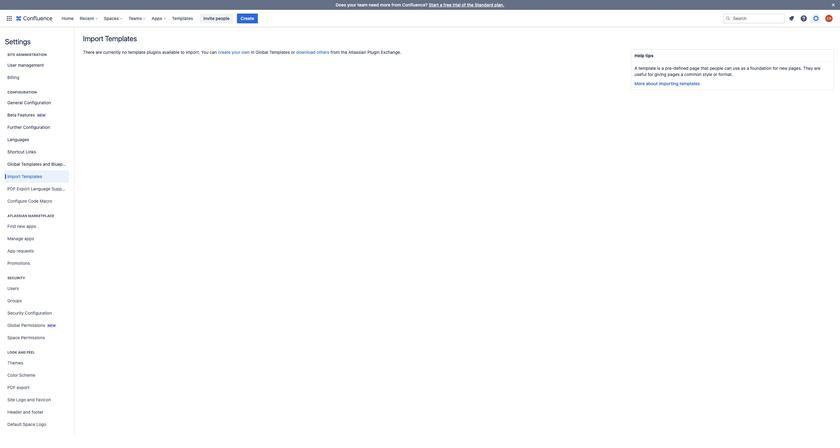 Task type: locate. For each thing, give the bounding box(es) containing it.
0 vertical spatial space
[[7, 335, 20, 340]]

space permissions link
[[5, 332, 69, 344]]

pdf left export at the left top
[[7, 186, 16, 191]]

0 horizontal spatial or
[[291, 50, 295, 55]]

1 horizontal spatial from
[[392, 2, 401, 7]]

1 vertical spatial global
[[7, 162, 20, 167]]

0 horizontal spatial your
[[232, 50, 241, 55]]

global right the in
[[256, 50, 268, 55]]

a
[[440, 2, 443, 7], [662, 66, 664, 71], [747, 66, 750, 71], [681, 72, 684, 77]]

does your team need more from confluence? start a free trial of the standard plan.
[[336, 2, 505, 7]]

help tips
[[635, 53, 654, 58]]

site for site administration
[[7, 53, 15, 57]]

templates
[[172, 16, 193, 21], [105, 34, 137, 43], [270, 50, 290, 55], [21, 162, 42, 167], [22, 174, 42, 179]]

1 vertical spatial are
[[815, 66, 821, 71]]

0 vertical spatial or
[[291, 50, 295, 55]]

configuration up beta features new
[[24, 100, 51, 105]]

and left footer
[[23, 409, 30, 415]]

color scheme link
[[5, 369, 69, 381]]

collapse sidebar image
[[67, 30, 81, 42]]

security down groups
[[7, 310, 24, 316]]

1 horizontal spatial logo
[[36, 422, 46, 427]]

for right the foundation
[[773, 66, 779, 71]]

banner
[[0, 10, 841, 27]]

1 security from the top
[[7, 276, 25, 280]]

2 security from the top
[[7, 310, 24, 316]]

apps down the atlassian marketplace at left top
[[26, 224, 36, 229]]

teams
[[129, 16, 142, 21]]

security up users
[[7, 276, 25, 280]]

people inside button
[[216, 16, 230, 21]]

import up 'there' on the top left
[[83, 34, 103, 43]]

configuration down groups link
[[25, 310, 52, 316]]

confluence image
[[16, 15, 52, 22], [16, 15, 52, 22]]

templates up pdf export language support link
[[22, 174, 42, 179]]

new inside beta features new
[[37, 113, 45, 117]]

1 horizontal spatial new
[[48, 323, 56, 327]]

permissions
[[21, 323, 45, 328], [21, 335, 45, 340]]

tips
[[646, 53, 654, 58]]

format.
[[719, 72, 733, 77]]

manage apps
[[7, 236, 34, 241]]

as
[[742, 66, 746, 71]]

new
[[780, 66, 788, 71], [17, 224, 25, 229]]

template right no on the left
[[128, 50, 146, 55]]

atlassian left the plugin
[[349, 50, 367, 55]]

atlassian inside 'group'
[[7, 214, 27, 218]]

global inside the global templates and blueprints link
[[7, 162, 20, 167]]

1 vertical spatial logo
[[36, 422, 46, 427]]

1 vertical spatial security
[[7, 310, 24, 316]]

1 horizontal spatial import templates
[[83, 34, 137, 43]]

1 horizontal spatial new
[[780, 66, 788, 71]]

more about importing templates
[[635, 81, 700, 86]]

1 vertical spatial import
[[7, 174, 20, 179]]

app
[[7, 248, 15, 253]]

help
[[635, 53, 645, 58]]

for up "about"
[[648, 72, 654, 77]]

shortcut
[[7, 149, 25, 154]]

groups
[[7, 298, 22, 303]]

atlassian
[[349, 50, 367, 55], [7, 214, 27, 218]]

download others link
[[296, 50, 330, 55]]

0 vertical spatial permissions
[[21, 323, 45, 328]]

banner containing home
[[0, 10, 841, 27]]

and left 'blueprints'
[[43, 162, 50, 167]]

free
[[444, 2, 452, 7]]

template up useful
[[639, 66, 657, 71]]

themes
[[7, 360, 23, 365]]

a right as
[[747, 66, 750, 71]]

1 horizontal spatial atlassian
[[349, 50, 367, 55]]

0 vertical spatial new
[[37, 113, 45, 117]]

importing
[[659, 81, 679, 86]]

are right 'there' on the top left
[[96, 50, 102, 55]]

1 vertical spatial new
[[48, 323, 56, 327]]

1 horizontal spatial people
[[710, 66, 724, 71]]

close image
[[830, 1, 838, 9]]

standard
[[475, 2, 494, 7]]

0 horizontal spatial new
[[37, 113, 45, 117]]

space
[[7, 335, 20, 340], [23, 422, 35, 427]]

can
[[210, 50, 217, 55], [725, 66, 732, 71]]

pdf
[[7, 186, 16, 191], [7, 385, 16, 390]]

1 vertical spatial for
[[648, 72, 654, 77]]

new right the find
[[17, 224, 25, 229]]

settings icon image
[[813, 15, 820, 22]]

0 vertical spatial security
[[7, 276, 25, 280]]

pdf inside the configuration group
[[7, 186, 16, 191]]

your left own
[[232, 50, 241, 55]]

site up header at the bottom of the page
[[7, 397, 15, 402]]

spaces button
[[102, 13, 125, 23]]

new up further configuration link
[[37, 113, 45, 117]]

1 vertical spatial from
[[331, 50, 340, 55]]

1 vertical spatial your
[[232, 50, 241, 55]]

space up look
[[7, 335, 20, 340]]

site inside look and feel group
[[7, 397, 15, 402]]

apps up requests
[[24, 236, 34, 241]]

0 horizontal spatial logo
[[16, 397, 26, 402]]

help icon image
[[801, 15, 808, 22]]

1 horizontal spatial or
[[714, 72, 718, 77]]

from right "others"
[[331, 50, 340, 55]]

find new apps
[[7, 224, 36, 229]]

currently
[[103, 50, 121, 55]]

global up space permissions
[[7, 323, 20, 328]]

0 horizontal spatial space
[[7, 335, 20, 340]]

1 vertical spatial people
[[710, 66, 724, 71]]

template
[[128, 50, 146, 55], [639, 66, 657, 71]]

you
[[201, 50, 209, 55]]

from right more
[[392, 2, 401, 7]]

people
[[216, 16, 230, 21], [710, 66, 724, 71]]

your left team
[[347, 2, 357, 7]]

site for site logo and favicon
[[7, 397, 15, 402]]

or left download
[[291, 50, 295, 55]]

0 horizontal spatial people
[[216, 16, 230, 21]]

1 pdf from the top
[[7, 186, 16, 191]]

management
[[18, 62, 44, 68]]

site up user
[[7, 53, 15, 57]]

new inside a template is a pre-defined page that people can use as a foundation for new pages. they are useful for giving pages a common style or format.
[[780, 66, 788, 71]]

0 vertical spatial can
[[210, 50, 217, 55]]

invite
[[204, 16, 215, 21]]

1 horizontal spatial space
[[23, 422, 35, 427]]

0 vertical spatial are
[[96, 50, 102, 55]]

security
[[7, 276, 25, 280], [7, 310, 24, 316]]

invite people
[[204, 16, 230, 21]]

apps button
[[150, 13, 168, 23]]

0 horizontal spatial import
[[7, 174, 20, 179]]

manage
[[7, 236, 23, 241]]

0 horizontal spatial atlassian
[[7, 214, 27, 218]]

further configuration link
[[5, 121, 69, 134]]

0 horizontal spatial are
[[96, 50, 102, 55]]

1 vertical spatial template
[[639, 66, 657, 71]]

app requests
[[7, 248, 34, 253]]

global inside security group
[[7, 323, 20, 328]]

atlassian marketplace
[[7, 214, 54, 218]]

the right "of"
[[467, 2, 474, 7]]

0 vertical spatial logo
[[16, 397, 26, 402]]

app requests link
[[5, 245, 69, 257]]

1 vertical spatial new
[[17, 224, 25, 229]]

color
[[7, 373, 18, 378]]

0 horizontal spatial template
[[128, 50, 146, 55]]

0 horizontal spatial import templates
[[7, 174, 42, 179]]

or right style
[[714, 72, 718, 77]]

templates down links
[[21, 162, 42, 167]]

0 vertical spatial site
[[7, 53, 15, 57]]

1 vertical spatial or
[[714, 72, 718, 77]]

pdf left export
[[7, 385, 16, 390]]

create
[[241, 16, 254, 21]]

1 vertical spatial atlassian
[[7, 214, 27, 218]]

pdf export language support link
[[5, 183, 69, 195]]

site inside group
[[7, 53, 15, 57]]

manage apps link
[[5, 233, 69, 245]]

new for permissions
[[48, 323, 56, 327]]

plugin
[[368, 50, 380, 55]]

1 horizontal spatial can
[[725, 66, 732, 71]]

the right "others"
[[341, 50, 348, 55]]

space inside look and feel group
[[23, 422, 35, 427]]

0 horizontal spatial new
[[17, 224, 25, 229]]

and left favicon
[[27, 397, 35, 402]]

permissions down the security configuration link
[[21, 323, 45, 328]]

team
[[358, 2, 368, 7]]

1 vertical spatial pdf
[[7, 385, 16, 390]]

others
[[317, 50, 330, 55]]

billing link
[[5, 71, 69, 84]]

configuration group
[[5, 84, 71, 209]]

2 site from the top
[[7, 397, 15, 402]]

default space logo
[[7, 422, 46, 427]]

site logo and favicon
[[7, 397, 51, 402]]

new down the security configuration link
[[48, 323, 56, 327]]

of
[[462, 2, 466, 7]]

a down defined
[[681, 72, 684, 77]]

0 vertical spatial your
[[347, 2, 357, 7]]

atlassian marketplace group
[[5, 207, 69, 271]]

1 horizontal spatial template
[[639, 66, 657, 71]]

space down the header and footer
[[23, 422, 35, 427]]

1 vertical spatial space
[[23, 422, 35, 427]]

people inside a template is a pre-defined page that people can use as a foundation for new pages. they are useful for giving pages a common style or format.
[[710, 66, 724, 71]]

giving
[[655, 72, 667, 77]]

configuration inside security group
[[25, 310, 52, 316]]

0 vertical spatial global
[[256, 50, 268, 55]]

0 vertical spatial import
[[83, 34, 103, 43]]

2 pdf from the top
[[7, 385, 16, 390]]

shortcut links
[[7, 149, 36, 154]]

1 horizontal spatial the
[[467, 2, 474, 7]]

1 horizontal spatial your
[[347, 2, 357, 7]]

permissions down global permissions new
[[21, 335, 45, 340]]

import
[[83, 34, 103, 43], [7, 174, 20, 179]]

user management link
[[5, 59, 69, 71]]

logo down footer
[[36, 422, 46, 427]]

promotions
[[7, 261, 30, 266]]

template inside a template is a pre-defined page that people can use as a foundation for new pages. they are useful for giving pages a common style or format.
[[639, 66, 657, 71]]

security for security configuration
[[7, 310, 24, 316]]

new left pages.
[[780, 66, 788, 71]]

can right you
[[210, 50, 217, 55]]

site
[[7, 53, 15, 57], [7, 397, 15, 402]]

start a free trial of the standard plan. link
[[429, 2, 505, 7]]

permissions inside space permissions link
[[21, 335, 45, 340]]

and left feel
[[18, 350, 26, 354]]

0 vertical spatial new
[[780, 66, 788, 71]]

pdf inside look and feel group
[[7, 385, 16, 390]]

1 site from the top
[[7, 53, 15, 57]]

import templates inside import templates link
[[7, 174, 42, 179]]

1 vertical spatial permissions
[[21, 335, 45, 340]]

0 vertical spatial the
[[467, 2, 474, 7]]

download
[[296, 50, 316, 55]]

export
[[17, 186, 30, 191]]

your
[[347, 2, 357, 7], [232, 50, 241, 55]]

templates right 'apps' popup button at the left
[[172, 16, 193, 21]]

1 horizontal spatial import
[[83, 34, 103, 43]]

pages
[[668, 72, 680, 77]]

global down shortcut
[[7, 162, 20, 167]]

import inside the configuration group
[[7, 174, 20, 179]]

1 vertical spatial can
[[725, 66, 732, 71]]

1 vertical spatial the
[[341, 50, 348, 55]]

templates left download
[[270, 50, 290, 55]]

import templates up currently
[[83, 34, 137, 43]]

1 vertical spatial import templates
[[7, 174, 42, 179]]

that
[[701, 66, 709, 71]]

people up style
[[710, 66, 724, 71]]

permissions for space
[[21, 335, 45, 340]]

are right they
[[815, 66, 821, 71]]

atlassian up find new apps
[[7, 214, 27, 218]]

users
[[7, 286, 19, 291]]

can inside a template is a pre-defined page that people can use as a foundation for new pages. they are useful for giving pages a common style or format.
[[725, 66, 732, 71]]

global for global templates and blueprints
[[7, 162, 20, 167]]

people right the invite at the top of the page
[[216, 16, 230, 21]]

1 vertical spatial site
[[7, 397, 15, 402]]

0 horizontal spatial can
[[210, 50, 217, 55]]

0 horizontal spatial for
[[648, 72, 654, 77]]

1 horizontal spatial for
[[773, 66, 779, 71]]

0 vertical spatial import templates
[[83, 34, 137, 43]]

can up format.
[[725, 66, 732, 71]]

new inside global permissions new
[[48, 323, 56, 327]]

global for global permissions new
[[7, 323, 20, 328]]

0 vertical spatial people
[[216, 16, 230, 21]]

logo down export
[[16, 397, 26, 402]]

need
[[369, 2, 379, 7]]

templates up no on the left
[[105, 34, 137, 43]]

1 horizontal spatial are
[[815, 66, 821, 71]]

import up export at the left top
[[7, 174, 20, 179]]

they
[[804, 66, 814, 71]]

0 vertical spatial pdf
[[7, 186, 16, 191]]

import templates up export at the left top
[[7, 174, 42, 179]]

2 vertical spatial global
[[7, 323, 20, 328]]

are inside a template is a pre-defined page that people can use as a foundation for new pages. they are useful for giving pages a common style or format.
[[815, 66, 821, 71]]

configuration up general
[[7, 90, 37, 94]]

configuration up languages 'link'
[[23, 125, 50, 130]]



Task type: describe. For each thing, give the bounding box(es) containing it.
confluence?
[[402, 2, 428, 7]]

security configuration
[[7, 310, 52, 316]]

1 vertical spatial apps
[[24, 236, 34, 241]]

footer
[[32, 409, 44, 415]]

features
[[18, 112, 35, 117]]

pdf for pdf export
[[7, 385, 16, 390]]

settings
[[5, 37, 31, 46]]

create your own link
[[218, 50, 250, 55]]

user
[[7, 62, 17, 68]]

links
[[26, 149, 36, 154]]

common
[[685, 72, 702, 77]]

blueprints
[[51, 162, 71, 167]]

recent
[[80, 16, 94, 21]]

trial
[[453, 2, 461, 7]]

in
[[251, 50, 255, 55]]

0 vertical spatial atlassian
[[349, 50, 367, 55]]

Search field
[[724, 13, 785, 23]]

notification icon image
[[788, 15, 796, 22]]

general configuration link
[[5, 97, 69, 109]]

global templates and blueprints link
[[5, 158, 71, 170]]

beta
[[7, 112, 16, 117]]

available
[[162, 50, 180, 55]]

global permissions new
[[7, 323, 56, 328]]

defined
[[674, 66, 689, 71]]

site administration group
[[5, 46, 69, 86]]

own
[[242, 50, 250, 55]]

import.
[[186, 50, 200, 55]]

administration
[[16, 53, 47, 57]]

groups link
[[5, 295, 69, 307]]

code
[[28, 198, 39, 204]]

does
[[336, 2, 346, 7]]

beta features new
[[7, 112, 45, 117]]

billing
[[7, 75, 19, 80]]

global element
[[4, 10, 723, 27]]

pages.
[[789, 66, 803, 71]]

find
[[7, 224, 16, 229]]

pdf export language support
[[7, 186, 68, 191]]

style
[[703, 72, 713, 77]]

look and feel
[[7, 350, 35, 354]]

create link
[[237, 13, 258, 23]]

to
[[181, 50, 185, 55]]

security for security
[[7, 276, 25, 280]]

new for features
[[37, 113, 45, 117]]

header and footer
[[7, 409, 44, 415]]

look and feel group
[[5, 344, 69, 433]]

there are currently no template plugins available to import. you can create your own in global templates or download others from the atlassian plugin exchange.
[[83, 50, 402, 55]]

0 horizontal spatial from
[[331, 50, 340, 55]]

scheme
[[19, 373, 35, 378]]

templates inside global element
[[172, 16, 193, 21]]

about
[[647, 81, 658, 86]]

language
[[31, 186, 50, 191]]

a
[[635, 66, 638, 71]]

favicon
[[36, 397, 51, 402]]

a left free
[[440, 2, 443, 7]]

templates link
[[170, 13, 195, 23]]

or inside a template is a pre-defined page that people can use as a foundation for new pages. they are useful for giving pages a common style or format.
[[714, 72, 718, 77]]

foundation
[[751, 66, 772, 71]]

site administration
[[7, 53, 47, 57]]

default
[[7, 422, 22, 427]]

global templates and blueprints
[[7, 162, 71, 167]]

macro
[[40, 198, 52, 204]]

recent button
[[78, 13, 100, 23]]

configuration for further
[[23, 125, 50, 130]]

appswitcher icon image
[[6, 15, 13, 22]]

page
[[690, 66, 700, 71]]

apps
[[152, 16, 162, 21]]

languages link
[[5, 134, 69, 146]]

more about importing templates button
[[635, 81, 700, 87]]

pdf export link
[[5, 381, 69, 394]]

security group
[[5, 269, 69, 346]]

configure code macro link
[[5, 195, 69, 207]]

permissions for global
[[21, 323, 45, 328]]

export
[[17, 385, 30, 390]]

use
[[733, 66, 740, 71]]

is
[[658, 66, 661, 71]]

0 vertical spatial for
[[773, 66, 779, 71]]

create
[[218, 50, 231, 55]]

import templates link
[[5, 170, 69, 183]]

space inside security group
[[7, 335, 20, 340]]

teams button
[[127, 13, 148, 23]]

0 vertical spatial from
[[392, 2, 401, 7]]

0 vertical spatial template
[[128, 50, 146, 55]]

spaces
[[104, 16, 119, 21]]

security configuration link
[[5, 307, 69, 319]]

marketplace
[[28, 214, 54, 218]]

0 vertical spatial apps
[[26, 224, 36, 229]]

logo inside default space logo link
[[36, 422, 46, 427]]

configuration for security
[[25, 310, 52, 316]]

0 horizontal spatial the
[[341, 50, 348, 55]]

new inside "atlassian marketplace" 'group'
[[17, 224, 25, 229]]

pdf export
[[7, 385, 30, 390]]

configuration for general
[[24, 100, 51, 105]]

logo inside site logo and favicon link
[[16, 397, 26, 402]]

user management
[[7, 62, 44, 68]]

configure
[[7, 198, 27, 204]]

and inside the configuration group
[[43, 162, 50, 167]]

more
[[380, 2, 391, 7]]

configure code macro
[[7, 198, 52, 204]]

a right is
[[662, 66, 664, 71]]

space permissions
[[7, 335, 45, 340]]

find new apps link
[[5, 220, 69, 233]]

themes link
[[5, 357, 69, 369]]

your profile and preferences image
[[826, 15, 833, 22]]

pdf for pdf export language support
[[7, 186, 16, 191]]

search image
[[726, 16, 731, 21]]

start
[[429, 2, 439, 7]]



Task type: vqa. For each thing, say whether or not it's contained in the screenshot.
top your
yes



